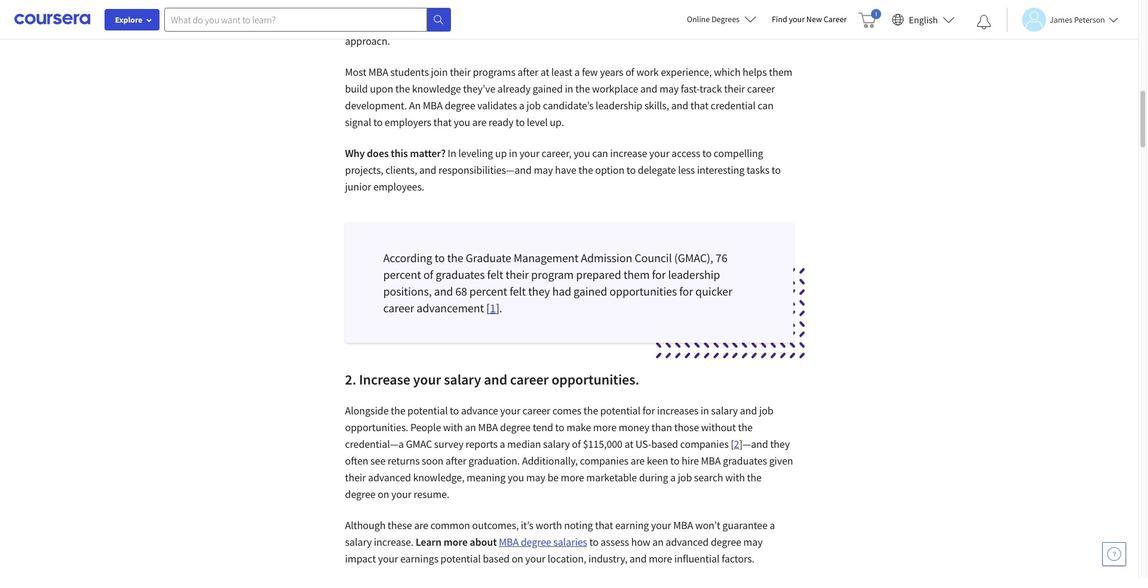 Task type: describe. For each thing, give the bounding box(es) containing it.
at inside most mba students join their programs after at least a few years of work experience, which helps them build upon the knowledge they've already gained in the workplace and may fast-track their career development. an mba degree validates a job candidate's leadership skills, and that credential can signal to employers that you are ready to level up.
[[541, 65, 550, 79]]

a inside although these are common outcomes, it's worth noting that earning your mba won't guarantee a salary increase.
[[770, 519, 776, 533]]

does
[[367, 146, 389, 160]]

shopping cart: 1 item image
[[859, 9, 882, 28]]

salary up advance
[[444, 371, 481, 389]]

career,
[[542, 146, 572, 160]]

signal
[[345, 115, 372, 129]]

an
[[409, 99, 421, 112]]

to right tend
[[556, 421, 565, 435]]

to right tasks
[[772, 163, 781, 177]]

tend
[[533, 421, 553, 435]]

median
[[508, 438, 541, 451]]

those
[[675, 421, 699, 435]]

alongside the potential to advance your career comes the potential for increases in salary and job opportunities. people with an mba degree tend to make more money than those without the credential—a gmac survey reports a median salary of $115,000 at us-based companies [
[[345, 404, 774, 451]]

according
[[383, 250, 433, 265]]

mba up upon
[[369, 65, 389, 79]]

industry,
[[589, 552, 628, 566]]

leveling
[[459, 146, 493, 160]]

noting
[[564, 519, 593, 533]]

degree inside to assess how an advanced degree may impact your earnings potential based on your location, industry, and more influential factors.
[[711, 536, 742, 549]]

opportunities. inside alongside the potential to advance your career comes the potential for increases in salary and job opportunities. people with an mba degree tend to make more money than those without the credential—a gmac survey reports a median salary of $115,000 at us-based companies [
[[345, 421, 409, 435]]

your up delegate
[[650, 146, 670, 160]]

the down students on the top of page
[[396, 82, 410, 96]]

[ inside according to the graduate management admission council (gmac), 76 percent of graduates felt their program prepared them for leadership positions, and 68 percent felt they had gained opportunities for quicker career advancement [
[[487, 301, 490, 316]]

potential up people
[[408, 404, 448, 418]]

companies inside alongside the potential to advance your career comes the potential for increases in salary and job opportunities. people with an mba degree tend to make more money than those without the credential—a gmac survey reports a median salary of $115,000 at us-based companies [
[[681, 438, 729, 451]]

to right access on the top right of the page
[[703, 146, 712, 160]]

degree inside alongside the potential to advance your career comes the potential for increases in salary and job opportunities. people with an mba degree tend to make more money than those without the credential—a gmac survey reports a median salary of $115,000 at us-based companies [
[[500, 421, 531, 435]]

to assess how an advanced degree may impact your earnings potential based on your location, industry, and more influential factors.
[[345, 536, 763, 566]]

earnings
[[400, 552, 439, 566]]

and up advance
[[484, 371, 508, 389]]

their inside ]—and they often see returns soon after graduation. additionally, companies are keen to hire mba graduates given their advanced knowledge, meaning you may be more marketable during a job search with the degree on your resume.
[[345, 471, 366, 485]]

degree inside ]—and they often see returns soon after graduation. additionally, companies are keen to hire mba graduates given their advanced knowledge, meaning you may be more marketable during a job search with the degree on your resume.
[[345, 488, 376, 502]]

than
[[652, 421, 673, 435]]

years
[[600, 65, 624, 79]]

0 vertical spatial felt
[[487, 267, 504, 282]]

].
[[496, 301, 503, 316]]

salary up without on the right bottom
[[712, 404, 738, 418]]

work
[[637, 65, 659, 79]]

leadership inside according to the graduate management admission council (gmac), 76 percent of graduates felt their program prepared them for leadership positions, and 68 percent felt they had gained opportunities for quicker career advancement [
[[669, 267, 721, 282]]

0 vertical spatial for
[[652, 267, 666, 282]]

2.
[[345, 371, 356, 389]]

common
[[431, 519, 470, 533]]

although
[[345, 519, 386, 533]]

a inside ]—and they often see returns soon after graduation. additionally, companies are keen to hire mba graduates given their advanced knowledge, meaning you may be more marketable during a job search with the degree on your resume.
[[671, 471, 676, 485]]

career inside alongside the potential to advance your career comes the potential for increases in salary and job opportunities. people with an mba degree tend to make more money than those without the credential—a gmac survey reports a median salary of $115,000 at us-based companies [
[[523, 404, 551, 418]]

credential
[[711, 99, 756, 112]]

can inside most mba students join their programs after at least a few years of work experience, which helps them build upon the knowledge they've already gained in the workplace and may fast-track their career development. an mba degree validates a job candidate's leadership skills, and that credential can signal to employers that you are ready to level up.
[[758, 99, 774, 112]]

online degrees button
[[678, 6, 766, 32]]

2
[[734, 438, 740, 451]]

knowledge,
[[413, 471, 465, 485]]

learn
[[416, 536, 442, 549]]

]—and
[[740, 438, 769, 451]]

interesting
[[697, 163, 745, 177]]

your left career,
[[520, 146, 540, 160]]

may inside in leveling up in your career, you can increase your access to compelling projects, clients, and responsibilities—and may have the option to delegate less interesting tasks to junior employees.
[[534, 163, 553, 177]]

positions,
[[383, 284, 432, 299]]

explore button
[[105, 9, 160, 30]]

potential inside to assess how an advanced degree may impact your earnings potential based on your location, industry, and more influential factors.
[[441, 552, 481, 566]]

learn more about mba degree salaries
[[416, 536, 588, 549]]

additionally,
[[522, 454, 578, 468]]

english
[[909, 13, 939, 25]]

with inside ]—and they often see returns soon after graduation. additionally, companies are keen to hire mba graduates given their advanced knowledge, meaning you may be more marketable during a job search with the degree on your resume.
[[726, 471, 745, 485]]

career
[[824, 14, 847, 25]]

leadership inside most mba students join their programs after at least a few years of work experience, which helps them build upon the knowledge they've already gained in the workplace and may fast-track their career development. an mba degree validates a job candidate's leadership skills, and that credential can signal to employers that you are ready to level up.
[[596, 99, 643, 112]]

on inside ]—and they often see returns soon after graduation. additionally, companies are keen to hire mba graduates given their advanced knowledge, meaning you may be more marketable during a job search with the degree on your resume.
[[378, 488, 390, 502]]

least
[[552, 65, 573, 79]]

the up ]—and
[[738, 421, 753, 435]]

track
[[700, 82, 722, 96]]

admission
[[581, 250, 633, 265]]

your right find
[[789, 14, 805, 25]]

soon
[[422, 454, 444, 468]]

mba degree salaries link
[[499, 536, 588, 549]]

increase.
[[374, 536, 414, 549]]

to left level
[[516, 115, 525, 129]]

career inside most mba students join their programs after at least a few years of work experience, which helps them build upon the knowledge they've already gained in the workplace and may fast-track their career development. an mba degree validates a job candidate's leadership skills, and that credential can signal to employers that you are ready to level up.
[[748, 82, 775, 96]]

coursera image
[[14, 10, 90, 29]]

fast-
[[681, 82, 700, 96]]

this
[[391, 146, 408, 160]]

their right join
[[450, 65, 471, 79]]

influential
[[675, 552, 720, 566]]

with inside alongside the potential to advance your career comes the potential for increases in salary and job opportunities. people with an mba degree tend to make more money than those without the credential—a gmac survey reports a median salary of $115,000 at us-based companies [
[[443, 421, 463, 435]]

worth
[[536, 519, 562, 533]]

you inside ]—and they often see returns soon after graduation. additionally, companies are keen to hire mba graduates given their advanced knowledge, meaning you may be more marketable during a job search with the degree on your resume.
[[508, 471, 524, 485]]

employees.
[[374, 180, 425, 194]]

candidate's
[[543, 99, 594, 112]]

the inside ]—and they often see returns soon after graduation. additionally, companies are keen to hire mba graduates given their advanced knowledge, meaning you may be more marketable during a job search with the degree on your resume.
[[747, 471, 762, 485]]

given
[[770, 454, 794, 468]]

tasks
[[747, 163, 770, 177]]

you inside in leveling up in your career, you can increase your access to compelling projects, clients, and responsibilities—and may have the option to delegate less interesting tasks to junior employees.
[[574, 146, 590, 160]]

management
[[514, 250, 579, 265]]

validates
[[478, 99, 517, 112]]

the inside according to the graduate management admission council (gmac), 76 percent of graduates felt their program prepared them for leadership positions, and 68 percent felt they had gained opportunities for quicker career advancement [
[[447, 250, 464, 265]]

about
[[470, 536, 497, 549]]

had
[[553, 284, 572, 299]]

your right increase on the left
[[413, 371, 441, 389]]

have
[[555, 163, 577, 177]]

in
[[448, 146, 457, 160]]

2. increase your salary and career opportunities.
[[345, 371, 640, 389]]

them inside most mba students join their programs after at least a few years of work experience, which helps them build upon the knowledge they've already gained in the workplace and may fast-track their career development. an mba degree validates a job candidate's leadership skills, and that credential can signal to employers that you are ready to level up.
[[769, 65, 793, 79]]

gmac
[[406, 438, 432, 451]]

these
[[388, 519, 412, 533]]

advanced inside ]—and they often see returns soon after graduation. additionally, companies are keen to hire mba graduates given their advanced knowledge, meaning you may be more marketable during a job search with the degree on your resume.
[[368, 471, 411, 485]]

0 vertical spatial percent
[[383, 267, 421, 282]]

more down common
[[444, 536, 468, 549]]

job inside most mba students join their programs after at least a few years of work experience, which helps them build upon the knowledge they've already gained in the workplace and may fast-track their career development. an mba degree validates a job candidate's leadership skills, and that credential can signal to employers that you are ready to level up.
[[527, 99, 541, 112]]

in inside in leveling up in your career, you can increase your access to compelling projects, clients, and responsibilities—and may have the option to delegate less interesting tasks to junior employees.
[[509, 146, 518, 160]]

them inside according to the graduate management admission council (gmac), 76 percent of graduates felt their program prepared them for leadership positions, and 68 percent felt they had gained opportunities for quicker career advancement [
[[624, 267, 650, 282]]

gained inside according to the graduate management admission council (gmac), 76 percent of graduates felt their program prepared them for leadership positions, and 68 percent felt they had gained opportunities for quicker career advancement [
[[574, 284, 608, 299]]

join
[[431, 65, 448, 79]]

of inside most mba students join their programs after at least a few years of work experience, which helps them build upon the knowledge they've already gained in the workplace and may fast-track their career development. an mba degree validates a job candidate's leadership skills, and that credential can signal to employers that you are ready to level up.
[[626, 65, 635, 79]]

may inside to assess how an advanced degree may impact your earnings potential based on your location, industry, and more influential factors.
[[744, 536, 763, 549]]

their up credential
[[725, 82, 745, 96]]

they've
[[463, 82, 496, 96]]

graduation.
[[469, 454, 520, 468]]

you inside most mba students join their programs after at least a few years of work experience, which helps them build upon the knowledge they've already gained in the workplace and may fast-track their career development. an mba degree validates a job candidate's leadership skills, and that credential can signal to employers that you are ready to level up.
[[454, 115, 470, 129]]

and down work
[[641, 82, 658, 96]]

survey
[[434, 438, 464, 451]]

show notifications image
[[977, 15, 992, 29]]

level
[[527, 115, 548, 129]]

alongside
[[345, 404, 389, 418]]

may inside ]—and they often see returns soon after graduation. additionally, companies are keen to hire mba graduates given their advanced knowledge, meaning you may be more marketable during a job search with the degree on your resume.
[[527, 471, 546, 485]]

knowledge
[[412, 82, 461, 96]]

less
[[678, 163, 695, 177]]

factors.
[[722, 552, 755, 566]]

english button
[[888, 0, 960, 39]]

What do you want to learn? text field
[[164, 7, 427, 31]]

degree inside most mba students join their programs after at least a few years of work experience, which helps them build upon the knowledge they've already gained in the workplace and may fast-track their career development. an mba degree validates a job candidate's leadership skills, and that credential can signal to employers that you are ready to level up.
[[445, 99, 476, 112]]

your down increase.
[[378, 552, 398, 566]]

based inside alongside the potential to advance your career comes the potential for increases in salary and job opportunities. people with an mba degree tend to make more money than those without the credential—a gmac survey reports a median salary of $115,000 at us-based companies [
[[652, 438, 679, 451]]

a left the few
[[575, 65, 580, 79]]

at inside alongside the potential to advance your career comes the potential for increases in salary and job opportunities. people with an mba degree tend to make more money than those without the credential—a gmac survey reports a median salary of $115,000 at us-based companies [
[[625, 438, 634, 451]]

students
[[391, 65, 429, 79]]

more inside to assess how an advanced degree may impact your earnings potential based on your location, industry, and more influential factors.
[[649, 552, 673, 566]]

in inside most mba students join their programs after at least a few years of work experience, which helps them build upon the knowledge they've already gained in the workplace and may fast-track their career development. an mba degree validates a job candidate's leadership skills, and that credential can signal to employers that you are ready to level up.
[[565, 82, 574, 96]]

increases
[[657, 404, 699, 418]]

often
[[345, 454, 369, 468]]

according to the graduate management admission council (gmac), 76 percent of graduates felt their program prepared them for leadership positions, and 68 percent felt they had gained opportunities for quicker career advancement [
[[383, 250, 733, 316]]

are inside ]—and they often see returns soon after graduation. additionally, companies are keen to hire mba graduates given their advanced knowledge, meaning you may be more marketable during a job search with the degree on your resume.
[[631, 454, 645, 468]]

and inside alongside the potential to advance your career comes the potential for increases in salary and job opportunities. people with an mba degree tend to make more money than those without the credential—a gmac survey reports a median salary of $115,000 at us-based companies [
[[740, 404, 758, 418]]

meaning
[[467, 471, 506, 485]]

prepared
[[576, 267, 622, 282]]

salary up additionally,
[[543, 438, 570, 451]]

up
[[495, 146, 507, 160]]

guarantee
[[723, 519, 768, 533]]

can inside in leveling up in your career, you can increase your access to compelling projects, clients, and responsibilities—and may have the option to delegate less interesting tasks to junior employees.
[[593, 146, 608, 160]]



Task type: vqa. For each thing, say whether or not it's contained in the screenshot.
7. What are some examples of supervised machine learning used in the world of business today?
no



Task type: locate. For each thing, give the bounding box(es) containing it.
clients,
[[386, 163, 417, 177]]

marketable
[[587, 471, 637, 485]]

online
[[687, 14, 710, 25]]

programs
[[473, 65, 516, 79]]

0 vertical spatial on
[[378, 488, 390, 502]]

with right search at the bottom right of the page
[[726, 471, 745, 485]]

companies
[[681, 438, 729, 451], [580, 454, 629, 468]]

1 vertical spatial leadership
[[669, 267, 721, 282]]

the right alongside
[[391, 404, 406, 418]]

mba left won't
[[674, 519, 694, 533]]

of down the make
[[572, 438, 581, 451]]

on inside to assess how an advanced degree may impact your earnings potential based on your location, industry, and more influential factors.
[[512, 552, 524, 566]]

1 vertical spatial job
[[760, 404, 774, 418]]

2 vertical spatial you
[[508, 471, 524, 485]]

for down 'council'
[[652, 267, 666, 282]]

0 horizontal spatial are
[[414, 519, 429, 533]]

1 horizontal spatial job
[[678, 471, 692, 485]]

0 vertical spatial at
[[541, 65, 550, 79]]

may left be
[[527, 471, 546, 485]]

may down guarantee
[[744, 536, 763, 549]]

junior
[[345, 180, 371, 194]]

0 vertical spatial leadership
[[596, 99, 643, 112]]

in right 'up'
[[509, 146, 518, 160]]

employers
[[385, 115, 432, 129]]

the up the make
[[584, 404, 599, 418]]

in up without on the right bottom
[[701, 404, 709, 418]]

an inside to assess how an advanced degree may impact your earnings potential based on your location, industry, and more influential factors.
[[653, 536, 664, 549]]

won't
[[696, 519, 721, 533]]

[ left ].
[[487, 301, 490, 316]]

mba up search at the bottom right of the page
[[701, 454, 721, 468]]

gained down least
[[533, 82, 563, 96]]

0 horizontal spatial them
[[624, 267, 650, 282]]

1 horizontal spatial are
[[473, 115, 487, 129]]

ready
[[489, 115, 514, 129]]

1 vertical spatial in
[[509, 146, 518, 160]]

they inside according to the graduate management admission council (gmac), 76 percent of graduates felt their program prepared them for leadership positions, and 68 percent felt they had gained opportunities for quicker career advancement [
[[528, 284, 550, 299]]

percent
[[383, 267, 421, 282], [470, 284, 508, 299]]

find your new career
[[772, 14, 847, 25]]

graduates up 68
[[436, 267, 485, 282]]

degree down the it's
[[521, 536, 552, 549]]

your inside ]—and they often see returns soon after graduation. additionally, companies are keen to hire mba graduates given their advanced knowledge, meaning you may be more marketable during a job search with the degree on your resume.
[[392, 488, 412, 502]]

opportunities. up comes
[[552, 371, 640, 389]]

companies down without on the right bottom
[[681, 438, 729, 451]]

on
[[378, 488, 390, 502], [512, 552, 524, 566]]

without
[[702, 421, 736, 435]]

why does this matter?
[[345, 146, 446, 160]]

1 vertical spatial at
[[625, 438, 634, 451]]

0 vertical spatial graduates
[[436, 267, 485, 282]]

companies inside ]—and they often see returns soon after graduation. additionally, companies are keen to hire mba graduates given their advanced knowledge, meaning you may be more marketable during a job search with the degree on your resume.
[[580, 454, 629, 468]]

mba inside ]—and they often see returns soon after graduation. additionally, companies are keen to hire mba graduates given their advanced knowledge, meaning you may be more marketable during a job search with the degree on your resume.
[[701, 454, 721, 468]]

1 horizontal spatial graduates
[[723, 454, 768, 468]]

you down the graduation.
[[508, 471, 524, 485]]

an right how
[[653, 536, 664, 549]]

1 horizontal spatial leadership
[[669, 267, 721, 282]]

degree up factors.
[[711, 536, 742, 549]]

skills,
[[645, 99, 670, 112]]

and inside to assess how an advanced degree may impact your earnings potential based on your location, industry, and more influential factors.
[[630, 552, 647, 566]]

your inside alongside the potential to advance your career comes the potential for increases in salary and job opportunities. people with an mba degree tend to make more money than those without the credential—a gmac survey reports a median salary of $115,000 at us-based companies [
[[501, 404, 521, 418]]

2 horizontal spatial are
[[631, 454, 645, 468]]

1 vertical spatial percent
[[470, 284, 508, 299]]

graduates inside ]—and they often see returns soon after graduation. additionally, companies are keen to hire mba graduates given their advanced knowledge, meaning you may be more marketable during a job search with the degree on your resume.
[[723, 454, 768, 468]]

development.
[[345, 99, 407, 112]]

and inside in leveling up in your career, you can increase your access to compelling projects, clients, and responsibilities—and may have the option to delegate less interesting tasks to junior employees.
[[420, 163, 437, 177]]

1 vertical spatial based
[[483, 552, 510, 566]]

percent up 1
[[470, 284, 508, 299]]

increase
[[359, 371, 411, 389]]

a inside alongside the potential to advance your career comes the potential for increases in salary and job opportunities. people with an mba degree tend to make more money than those without the credential—a gmac survey reports a median salary of $115,000 at us-based companies [
[[500, 438, 505, 451]]

1 horizontal spatial on
[[512, 552, 524, 566]]

1 horizontal spatial gained
[[574, 284, 608, 299]]

matter?
[[410, 146, 446, 160]]

mba inside alongside the potential to advance your career comes the potential for increases in salary and job opportunities. people with an mba degree tend to make more money than those without the credential—a gmac survey reports a median salary of $115,000 at us-based companies [
[[478, 421, 498, 435]]

0 horizontal spatial of
[[424, 267, 434, 282]]

after inside ]—and they often see returns soon after graduation. additionally, companies are keen to hire mba graduates given their advanced knowledge, meaning you may be more marketable during a job search with the degree on your resume.
[[446, 454, 467, 468]]

0 horizontal spatial they
[[528, 284, 550, 299]]

to inside to assess how an advanced degree may impact your earnings potential based on your location, industry, and more influential factors.
[[590, 536, 599, 549]]

and down how
[[630, 552, 647, 566]]

0 vertical spatial companies
[[681, 438, 729, 451]]

0 horizontal spatial gained
[[533, 82, 563, 96]]

us-
[[636, 438, 652, 451]]

2 vertical spatial of
[[572, 438, 581, 451]]

the left graduate
[[447, 250, 464, 265]]

an
[[465, 421, 476, 435], [653, 536, 664, 549]]

that up in
[[434, 115, 452, 129]]

after for soon
[[446, 454, 467, 468]]

0 horizontal spatial companies
[[580, 454, 629, 468]]

their inside according to the graduate management admission council (gmac), 76 percent of graduates felt their program prepared them for leadership positions, and 68 percent felt they had gained opportunities for quicker career advancement [
[[506, 267, 529, 282]]

None search field
[[164, 7, 451, 31]]

more inside ]—and they often see returns soon after graduation. additionally, companies are keen to hire mba graduates given their advanced knowledge, meaning you may be more marketable during a job search with the degree on your resume.
[[561, 471, 585, 485]]

gained inside most mba students join their programs after at least a few years of work experience, which helps them build upon the knowledge they've already gained in the workplace and may fast-track their career development. an mba degree validates a job candidate's leadership skills, and that credential can signal to employers that you are ready to level up.
[[533, 82, 563, 96]]

more down how
[[649, 552, 673, 566]]

potential up 'money'
[[601, 404, 641, 418]]

degrees
[[712, 14, 740, 25]]

your right advance
[[501, 404, 521, 418]]

0 horizontal spatial in
[[509, 146, 518, 160]]

0 horizontal spatial you
[[454, 115, 470, 129]]

assess
[[601, 536, 629, 549]]

0 horizontal spatial with
[[443, 421, 463, 435]]

0 vertical spatial with
[[443, 421, 463, 435]]

1 vertical spatial opportunities.
[[345, 421, 409, 435]]

mba
[[369, 65, 389, 79], [423, 99, 443, 112], [478, 421, 498, 435], [701, 454, 721, 468], [674, 519, 694, 533], [499, 536, 519, 549]]

reports
[[466, 438, 498, 451]]

to left hire
[[671, 454, 680, 468]]

location,
[[548, 552, 587, 566]]

after inside most mba students join their programs after at least a few years of work experience, which helps them build upon the knowledge they've already gained in the workplace and may fast-track their career development. an mba degree validates a job candidate's leadership skills, and that credential can signal to employers that you are ready to level up.
[[518, 65, 539, 79]]

increase
[[611, 146, 648, 160]]

mba down "outcomes,"
[[499, 536, 519, 549]]

responsibilities—and
[[439, 163, 532, 177]]

2 horizontal spatial job
[[760, 404, 774, 418]]

1 horizontal spatial after
[[518, 65, 539, 79]]

your right earning
[[651, 519, 672, 533]]

on down see at the left of page
[[378, 488, 390, 502]]

0 horizontal spatial job
[[527, 99, 541, 112]]

james
[[1050, 14, 1073, 25]]

they inside ]—and they often see returns soon after graduation. additionally, companies are keen to hire mba graduates given their advanced knowledge, meaning you may be more marketable during a job search with the degree on your resume.
[[771, 438, 790, 451]]

0 horizontal spatial graduates
[[436, 267, 485, 282]]

mba inside although these are common outcomes, it's worth noting that earning your mba won't guarantee a salary increase.
[[674, 519, 694, 533]]

after for programs
[[518, 65, 539, 79]]

2 horizontal spatial of
[[626, 65, 635, 79]]

the down ]—and
[[747, 471, 762, 485]]

[ left ]—and
[[731, 438, 734, 451]]

1 horizontal spatial based
[[652, 438, 679, 451]]

1 horizontal spatial they
[[771, 438, 790, 451]]

make
[[567, 421, 591, 435]]

may down career,
[[534, 163, 553, 177]]

hire
[[682, 454, 699, 468]]

advanced down see at the left of page
[[368, 471, 411, 485]]

your left resume.
[[392, 488, 412, 502]]

1 vertical spatial graduates
[[723, 454, 768, 468]]

are up learn
[[414, 519, 429, 533]]

that down fast-
[[691, 99, 709, 112]]

0 horizontal spatial opportunities.
[[345, 421, 409, 435]]

to down increase
[[627, 163, 636, 177]]

that inside although these are common outcomes, it's worth noting that earning your mba won't guarantee a salary increase.
[[595, 519, 614, 533]]

0 horizontal spatial on
[[378, 488, 390, 502]]

2 horizontal spatial you
[[574, 146, 590, 160]]

1 ].
[[490, 301, 503, 316]]

program
[[531, 267, 574, 282]]

advancement
[[417, 301, 484, 316]]

degree down "they've"
[[445, 99, 476, 112]]

0 horizontal spatial after
[[446, 454, 467, 468]]

an down advance
[[465, 421, 476, 435]]

0 vertical spatial are
[[473, 115, 487, 129]]

0 vertical spatial opportunities.
[[552, 371, 640, 389]]

more up $115,000
[[594, 421, 617, 435]]

are left the 'ready'
[[473, 115, 487, 129]]

can right credential
[[758, 99, 774, 112]]

opportunities
[[610, 284, 677, 299]]

1 vertical spatial them
[[624, 267, 650, 282]]

they
[[528, 284, 550, 299], [771, 438, 790, 451]]

and down the matter?
[[420, 163, 437, 177]]

find your new career link
[[766, 12, 853, 27]]

for left quicker
[[680, 284, 694, 299]]

1 horizontal spatial you
[[508, 471, 524, 485]]

2 horizontal spatial that
[[691, 99, 709, 112]]

search
[[695, 471, 724, 485]]

keen
[[647, 454, 669, 468]]

in inside alongside the potential to advance your career comes the potential for increases in salary and job opportunities. people with an mba degree tend to make more money than those without the credential—a gmac survey reports a median salary of $115,000 at us-based companies [
[[701, 404, 709, 418]]

to inside ]—and they often see returns soon after graduation. additionally, companies are keen to hire mba graduates given their advanced knowledge, meaning you may be more marketable during a job search with the degree on your resume.
[[671, 454, 680, 468]]

[
[[487, 301, 490, 316], [731, 438, 734, 451]]

advance
[[461, 404, 498, 418]]

2 vertical spatial in
[[701, 404, 709, 418]]

degree up although
[[345, 488, 376, 502]]

0 vertical spatial based
[[652, 438, 679, 451]]

0 vertical spatial in
[[565, 82, 574, 96]]

of left work
[[626, 65, 635, 79]]

job
[[527, 99, 541, 112], [760, 404, 774, 418], [678, 471, 692, 485]]

james peterson
[[1050, 14, 1106, 25]]

james peterson button
[[1007, 7, 1119, 31]]

most mba students join their programs after at least a few years of work experience, which helps them build upon the knowledge they've already gained in the workplace and may fast-track their career development. an mba degree validates a job candidate's leadership skills, and that credential can signal to employers that you are ready to level up.
[[345, 65, 793, 129]]

in up candidate's
[[565, 82, 574, 96]]

it's
[[521, 519, 534, 533]]

percent up positions, on the left
[[383, 267, 421, 282]]

compelling
[[714, 146, 764, 160]]

0 horizontal spatial percent
[[383, 267, 421, 282]]

1 vertical spatial you
[[574, 146, 590, 160]]

2 vertical spatial are
[[414, 519, 429, 533]]

on down learn more about mba degree salaries
[[512, 552, 524, 566]]

a right guarantee
[[770, 519, 776, 533]]

your down mba degree salaries link
[[526, 552, 546, 566]]

the down the few
[[576, 82, 590, 96]]

job up level
[[527, 99, 541, 112]]

0 vertical spatial you
[[454, 115, 470, 129]]

the inside in leveling up in your career, you can increase your access to compelling projects, clients, and responsibilities—and may have the option to delegate less interesting tasks to junior employees.
[[579, 163, 593, 177]]

council
[[635, 250, 672, 265]]

1 horizontal spatial an
[[653, 536, 664, 549]]

leadership down "(gmac),"
[[669, 267, 721, 282]]

0 horizontal spatial advanced
[[368, 471, 411, 485]]

a up the graduation.
[[500, 438, 505, 451]]

with
[[443, 421, 463, 435], [726, 471, 745, 485]]

1 vertical spatial advanced
[[666, 536, 709, 549]]

at left least
[[541, 65, 550, 79]]

job up ]—and
[[760, 404, 774, 418]]

advanced inside to assess how an advanced degree may impact your earnings potential based on your location, industry, and more influential factors.
[[666, 536, 709, 549]]

career
[[748, 82, 775, 96], [383, 301, 415, 316], [510, 371, 549, 389], [523, 404, 551, 418]]

1
[[490, 301, 496, 316]]

0 horizontal spatial [
[[487, 301, 490, 316]]

degree up "median"
[[500, 421, 531, 435]]

[ inside alongside the potential to advance your career comes the potential for increases in salary and job opportunities. people with an mba degree tend to make more money than those without the credential—a gmac survey reports a median salary of $115,000 at us-based companies [
[[731, 438, 734, 451]]

find
[[772, 14, 788, 25]]

salary up impact
[[345, 536, 372, 549]]

can up option on the top right
[[593, 146, 608, 160]]

mba up reports
[[478, 421, 498, 435]]

0 vertical spatial them
[[769, 65, 793, 79]]

at left us-
[[625, 438, 634, 451]]

mba down knowledge
[[423, 99, 443, 112]]

for up than
[[643, 404, 655, 418]]

2 link
[[734, 438, 740, 451]]

may inside most mba students join their programs after at least a few years of work experience, which helps them build upon the knowledge they've already gained in the workplace and may fast-track their career development. an mba degree validates a job candidate's leadership skills, and that credential can signal to employers that you are ready to level up.
[[660, 82, 679, 96]]

$115,000
[[583, 438, 623, 451]]

0 vertical spatial an
[[465, 421, 476, 435]]

with up 'survey'
[[443, 421, 463, 435]]

degree
[[445, 99, 476, 112], [500, 421, 531, 435], [345, 488, 376, 502], [521, 536, 552, 549], [711, 536, 742, 549]]

2 vertical spatial that
[[595, 519, 614, 533]]

graduates inside according to the graduate management admission council (gmac), 76 percent of graduates felt their program prepared them for leadership positions, and 68 percent felt they had gained opportunities for quicker career advancement [
[[436, 267, 485, 282]]

your inside although these are common outcomes, it's worth noting that earning your mba won't guarantee a salary increase.
[[651, 519, 672, 533]]

based inside to assess how an advanced degree may impact your earnings potential based on your location, industry, and more influential factors.
[[483, 552, 510, 566]]

of inside alongside the potential to advance your career comes the potential for increases in salary and job opportunities. people with an mba degree tend to make more money than those without the credential—a gmac survey reports a median salary of $115,000 at us-based companies [
[[572, 438, 581, 451]]

an inside alongside the potential to advance your career comes the potential for increases in salary and job opportunities. people with an mba degree tend to make more money than those without the credential—a gmac survey reports a median salary of $115,000 at us-based companies [
[[465, 421, 476, 435]]

job inside alongside the potential to advance your career comes the potential for increases in salary and job opportunities. people with an mba degree tend to make more money than those without the credential—a gmac survey reports a median salary of $115,000 at us-based companies [
[[760, 404, 774, 418]]

more right be
[[561, 471, 585, 485]]

1 vertical spatial [
[[731, 438, 734, 451]]

0 horizontal spatial an
[[465, 421, 476, 435]]

1 vertical spatial an
[[653, 536, 664, 549]]

job down hire
[[678, 471, 692, 485]]

the right have
[[579, 163, 593, 177]]

1 horizontal spatial percent
[[470, 284, 508, 299]]

you up have
[[574, 146, 590, 160]]

although these are common outcomes, it's worth noting that earning your mba won't guarantee a salary increase.
[[345, 519, 776, 549]]

1 vertical spatial that
[[434, 115, 452, 129]]

comes
[[553, 404, 582, 418]]

0 horizontal spatial at
[[541, 65, 550, 79]]

2 vertical spatial for
[[643, 404, 655, 418]]

that up 'assess'
[[595, 519, 614, 533]]

potential
[[408, 404, 448, 418], [601, 404, 641, 418], [441, 552, 481, 566]]

quicker
[[696, 284, 733, 299]]

resume.
[[414, 488, 450, 502]]

1 vertical spatial for
[[680, 284, 694, 299]]

1 horizontal spatial of
[[572, 438, 581, 451]]

68
[[456, 284, 467, 299]]

1 horizontal spatial at
[[625, 438, 634, 451]]

based down learn more about mba degree salaries
[[483, 552, 510, 566]]

after down 'survey'
[[446, 454, 467, 468]]

1 vertical spatial on
[[512, 552, 524, 566]]

0 horizontal spatial that
[[434, 115, 452, 129]]

1 horizontal spatial with
[[726, 471, 745, 485]]

a down already
[[519, 99, 525, 112]]

1 horizontal spatial that
[[595, 519, 614, 533]]

after up already
[[518, 65, 539, 79]]

are inside although these are common outcomes, it's worth noting that earning your mba won't guarantee a salary increase.
[[414, 519, 429, 533]]

1 vertical spatial are
[[631, 454, 645, 468]]

1 horizontal spatial companies
[[681, 438, 729, 451]]

0 horizontal spatial leadership
[[596, 99, 643, 112]]

a right during
[[671, 471, 676, 485]]

earning
[[616, 519, 649, 533]]

1 link
[[490, 301, 496, 316]]

0 vertical spatial job
[[527, 99, 541, 112]]

1 horizontal spatial advanced
[[666, 536, 709, 549]]

job inside ]—and they often see returns soon after graduation. additionally, companies are keen to hire mba graduates given their advanced knowledge, meaning you may be more marketable during a job search with the degree on your resume.
[[678, 471, 692, 485]]

0 horizontal spatial can
[[593, 146, 608, 160]]

option
[[596, 163, 625, 177]]

to left 'assess'
[[590, 536, 599, 549]]

their
[[450, 65, 471, 79], [725, 82, 745, 96], [506, 267, 529, 282], [345, 471, 366, 485]]

returns
[[388, 454, 420, 468]]

delegate
[[638, 163, 676, 177]]

you up in
[[454, 115, 470, 129]]

and down fast-
[[672, 99, 689, 112]]

1 horizontal spatial them
[[769, 65, 793, 79]]

(gmac),
[[675, 250, 714, 265]]

1 vertical spatial companies
[[580, 454, 629, 468]]

of inside according to the graduate management admission council (gmac), 76 percent of graduates felt their program prepared them for leadership positions, and 68 percent felt they had gained opportunities for quicker career advancement [
[[424, 267, 434, 282]]

to inside according to the graduate management admission council (gmac), 76 percent of graduates felt their program prepared them for leadership positions, and 68 percent felt they had gained opportunities for quicker career advancement [
[[435, 250, 445, 265]]

be
[[548, 471, 559, 485]]

build
[[345, 82, 368, 96]]

and left 68
[[434, 284, 453, 299]]

more inside alongside the potential to advance your career comes the potential for increases in salary and job opportunities. people with an mba degree tend to make more money than those without the credential—a gmac survey reports a median salary of $115,000 at us-based companies [
[[594, 421, 617, 435]]

0 vertical spatial [
[[487, 301, 490, 316]]

and up ]—and
[[740, 404, 758, 418]]

0 horizontal spatial felt
[[487, 267, 504, 282]]

for inside alongside the potential to advance your career comes the potential for increases in salary and job opportunities. people with an mba degree tend to make more money than those without the credential—a gmac survey reports a median salary of $115,000 at us-based companies [
[[643, 404, 655, 418]]

1 horizontal spatial opportunities.
[[552, 371, 640, 389]]

people
[[411, 421, 441, 435]]

1 vertical spatial can
[[593, 146, 608, 160]]

1 vertical spatial of
[[424, 267, 434, 282]]

and inside according to the graduate management admission council (gmac), 76 percent of graduates felt their program prepared them for leadership positions, and 68 percent felt they had gained opportunities for quicker career advancement [
[[434, 284, 453, 299]]

of down 'according' on the top left of the page
[[424, 267, 434, 282]]

help center image
[[1108, 548, 1122, 562]]

0 vertical spatial advanced
[[368, 471, 411, 485]]

which
[[714, 65, 741, 79]]

1 vertical spatial they
[[771, 438, 790, 451]]

they up given
[[771, 438, 790, 451]]

0 vertical spatial that
[[691, 99, 709, 112]]

1 vertical spatial gained
[[574, 284, 608, 299]]

to left advance
[[450, 404, 459, 418]]

outcomes,
[[472, 519, 519, 533]]

are inside most mba students join their programs after at least a few years of work experience, which helps them build upon the knowledge they've already gained in the workplace and may fast-track their career development. an mba degree validates a job candidate's leadership skills, and that credential can signal to employers that you are ready to level up.
[[473, 115, 487, 129]]

1 horizontal spatial can
[[758, 99, 774, 112]]

0 vertical spatial can
[[758, 99, 774, 112]]

gained
[[533, 82, 563, 96], [574, 284, 608, 299]]

graduate
[[466, 250, 512, 265]]

to down development.
[[374, 115, 383, 129]]

career inside according to the graduate management admission council (gmac), 76 percent of graduates felt their program prepared them for leadership positions, and 68 percent felt they had gained opportunities for quicker career advancement [
[[383, 301, 415, 316]]

1 horizontal spatial felt
[[510, 284, 526, 299]]

1 horizontal spatial in
[[565, 82, 574, 96]]

opportunities.
[[552, 371, 640, 389], [345, 421, 409, 435]]

based down than
[[652, 438, 679, 451]]

most
[[345, 65, 367, 79]]

salary inside although these are common outcomes, it's worth noting that earning your mba won't guarantee a salary increase.
[[345, 536, 372, 549]]

1 horizontal spatial [
[[731, 438, 734, 451]]

online degrees
[[687, 14, 740, 25]]

advanced up influential
[[666, 536, 709, 549]]



